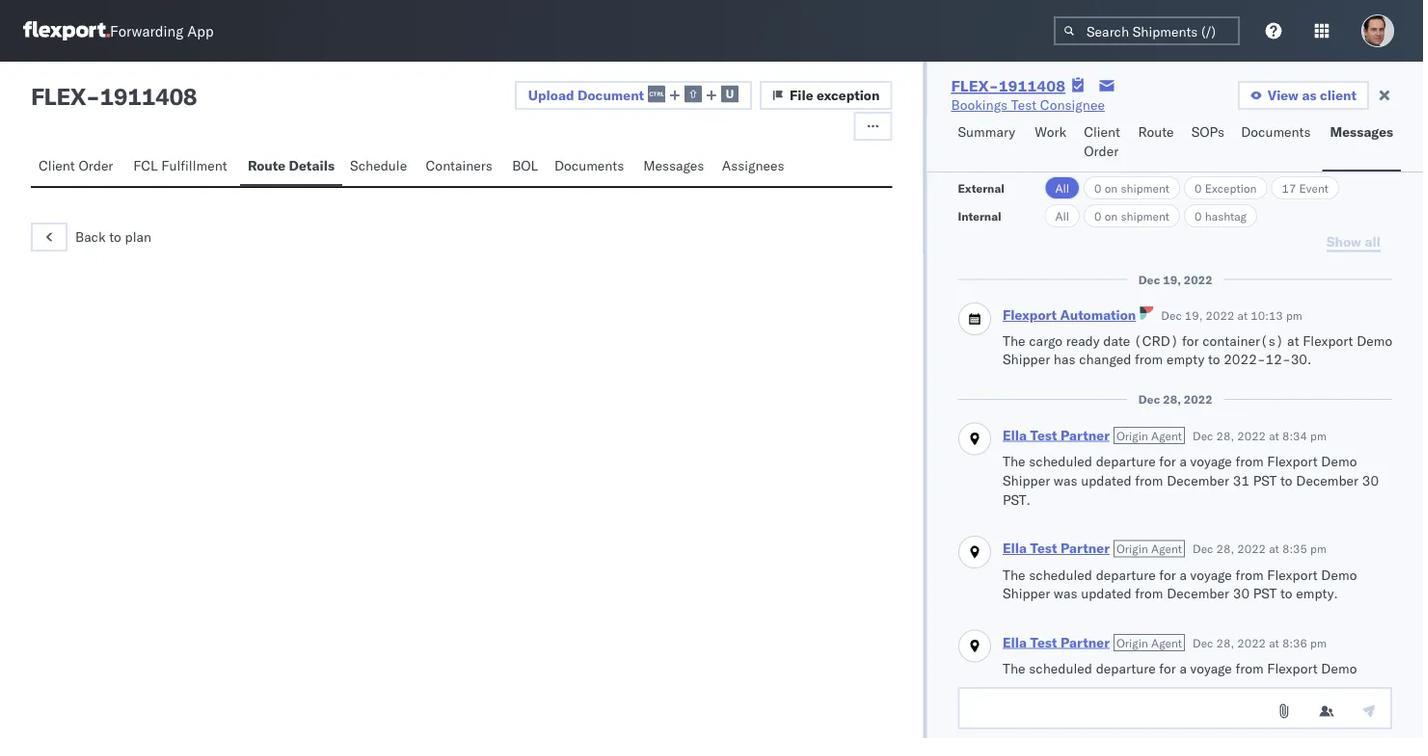 Task type: describe. For each thing, give the bounding box(es) containing it.
summary button
[[950, 115, 1027, 172]]

pst. inside the scheduled departure for a voyage from flexport demo shipper was updated from december 31 pst to december 30 pst.
[[1003, 491, 1030, 508]]

on for 0 hashtag
[[1105, 209, 1118, 223]]

dec 28, 2022
[[1138, 393, 1212, 407]]

schedule
[[350, 157, 407, 174]]

2022 up dec 19, 2022 at 10:13 pm
[[1184, 272, 1212, 287]]

demo inside the cargo ready date (crd) for container(s)  at flexport demo shipper has changed from empty to 2022-12-30.
[[1357, 332, 1392, 349]]

december left the 31 on the bottom right
[[1167, 472, 1229, 489]]

0 on shipment for 0 hashtag
[[1095, 209, 1170, 223]]

28, for to
[[1216, 636, 1234, 651]]

at for pst.
[[1269, 636, 1279, 651]]

forwarding
[[110, 22, 184, 40]]

the for the scheduled departure for a voyage from flexport demo shipper was updated from december 30 pst to empty.
[[1003, 567, 1025, 583]]

1 horizontal spatial client order button
[[1076, 115, 1131, 172]]

flexport up cargo
[[1003, 307, 1057, 324]]

the scheduled departure for a voyage from flexport demo shipper was updated from december 31 pst to december 30 pst.
[[1003, 453, 1379, 508]]

17
[[1282, 181, 1297, 195]]

test for the scheduled departure for a voyage from flexport demo shipper was updated from empty to december 29 pst.
[[1030, 634, 1057, 651]]

dec 19, 2022
[[1138, 272, 1212, 287]]

departure for to
[[1096, 661, 1156, 678]]

work
[[1035, 123, 1067, 140]]

28, for 31
[[1216, 429, 1234, 443]]

pst for 31
[[1253, 472, 1277, 489]]

scheduled for the scheduled departure for a voyage from flexport demo shipper was updated from december 30 pst to empty.
[[1029, 567, 1092, 583]]

event
[[1300, 181, 1329, 195]]

dec for to
[[1193, 636, 1213, 651]]

bol button
[[505, 149, 547, 186]]

details
[[289, 157, 335, 174]]

Search Shipments (/) text field
[[1054, 16, 1240, 45]]

10:13
[[1251, 309, 1283, 323]]

assignees
[[722, 157, 785, 174]]

ella for the scheduled departure for a voyage from flexport demo shipper was updated from december 31 pst to december 30 pst.
[[1003, 427, 1027, 444]]

0 horizontal spatial 1911408
[[100, 82, 197, 111]]

upload
[[528, 86, 574, 103]]

shipment for 0 hashtag
[[1121, 209, 1170, 223]]

0 vertical spatial messages
[[1330, 123, 1394, 140]]

shipment for 0 exception
[[1121, 181, 1170, 195]]

flexport for the scheduled departure for a voyage from flexport demo shipper was updated from empty to december 29 pst.
[[1267, 661, 1318, 678]]

2022 for empty
[[1206, 309, 1234, 323]]

bookings test consignee
[[951, 96, 1105, 113]]

flex-1911408
[[951, 76, 1066, 95]]

pst. inside the scheduled departure for a voyage from flexport demo shipper was updated from empty to december 29 pst.
[[1310, 680, 1338, 697]]

exception
[[1205, 181, 1257, 195]]

the scheduled departure for a voyage from flexport demo shipper was updated from empty to december 29 pst.
[[1003, 661, 1357, 697]]

8:34
[[1282, 429, 1307, 443]]

shipper for the scheduled departure for a voyage from flexport demo shipper was updated from december 31 pst to december 30 pst.
[[1003, 472, 1050, 489]]

all button for external
[[1045, 176, 1080, 200]]

internal
[[958, 209, 1002, 223]]

forwarding app
[[110, 22, 214, 40]]

28, down the cargo ready date (crd) for container(s)  at flexport demo shipper has changed from empty to 2022-12-30.
[[1163, 393, 1181, 407]]

automation
[[1060, 307, 1136, 324]]

cargo
[[1029, 332, 1062, 349]]

client
[[1320, 87, 1357, 104]]

december inside the scheduled departure for a voyage from flexport demo shipper was updated from december 30 pst to empty.
[[1167, 585, 1229, 602]]

at for 12-
[[1237, 309, 1248, 323]]

fulfillment
[[161, 157, 227, 174]]

was for the scheduled departure for a voyage from flexport demo shipper was updated from december 31 pst to december 30 pst.
[[1054, 472, 1077, 489]]

-
[[86, 82, 100, 111]]

view
[[1268, 87, 1299, 104]]

flexport. image
[[23, 21, 110, 40]]

for inside the cargo ready date (crd) for container(s)  at flexport demo shipper has changed from empty to 2022-12-30.
[[1182, 332, 1199, 349]]

1 horizontal spatial order
[[1084, 143, 1119, 160]]

the cargo ready date (crd) for container(s)  at flexport demo shipper has changed from empty to 2022-12-30.
[[1003, 332, 1392, 368]]

a for 30
[[1179, 567, 1187, 583]]

work button
[[1027, 115, 1076, 172]]

agent for 31
[[1151, 429, 1182, 443]]

all button for internal
[[1045, 204, 1080, 228]]

0 horizontal spatial client order button
[[31, 149, 126, 186]]

all for internal
[[1056, 209, 1070, 223]]

a for to
[[1179, 661, 1187, 678]]

fcl fulfillment
[[133, 157, 227, 174]]

flexport inside the cargo ready date (crd) for container(s)  at flexport demo shipper has changed from empty to 2022-12-30.
[[1303, 332, 1353, 349]]

ella test partner origin agent for the scheduled departure for a voyage from flexport demo shipper was updated from december 30 pst to empty.
[[1003, 540, 1182, 557]]

file
[[790, 87, 814, 104]]

ella test partner button for the scheduled departure for a voyage from flexport demo shipper was updated from december 31 pst to december 30 pst.
[[1003, 427, 1110, 444]]

30 inside the scheduled departure for a voyage from flexport demo shipper was updated from december 31 pst to december 30 pst.
[[1362, 472, 1379, 489]]

ella test partner button for the scheduled departure for a voyage from flexport demo shipper was updated from december 30 pst to empty.
[[1003, 540, 1110, 557]]

0 horizontal spatial messages
[[643, 157, 704, 174]]

19, for dec 19, 2022
[[1163, 272, 1181, 287]]

flex - 1911408
[[31, 82, 197, 111]]

0 exception
[[1195, 181, 1257, 195]]

flex-
[[951, 76, 999, 95]]

back
[[75, 229, 106, 245]]

on for 0 exception
[[1105, 181, 1118, 195]]

pm for 12-
[[1286, 309, 1302, 323]]

plan
[[125, 229, 152, 245]]

for for to
[[1159, 661, 1176, 678]]

view as client button
[[1238, 81, 1370, 110]]

date
[[1103, 332, 1130, 349]]

empty inside the scheduled departure for a voyage from flexport demo shipper was updated from empty to december 29 pst.
[[1167, 680, 1205, 697]]

dec 28, 2022 at 8:35 pm
[[1193, 542, 1327, 556]]

origin for 30
[[1116, 542, 1148, 556]]

consignee
[[1040, 96, 1105, 113]]

2022-
[[1224, 351, 1265, 368]]

changed
[[1079, 351, 1131, 368]]

demo for the scheduled departure for a voyage from flexport demo shipper was updated from empty to december 29 pst.
[[1321, 661, 1357, 678]]

fcl
[[133, 157, 158, 174]]

agent for 30
[[1151, 542, 1182, 556]]

1 horizontal spatial documents button
[[1234, 115, 1323, 172]]

flex-1911408 link
[[951, 76, 1066, 95]]

pm for december
[[1310, 429, 1327, 443]]

client for the left the client order button
[[39, 157, 75, 174]]

ella test partner button for the scheduled departure for a voyage from flexport demo shipper was updated from empty to december 29 pst.
[[1003, 634, 1110, 651]]

demo for the scheduled departure for a voyage from flexport demo shipper was updated from december 31 pst to december 30 pst.
[[1321, 453, 1357, 470]]

scheduled for the scheduled departure for a voyage from flexport demo shipper was updated from december 31 pst to december 30 pst.
[[1029, 453, 1092, 470]]

0 horizontal spatial client order
[[39, 157, 113, 174]]

dec for 31
[[1193, 429, 1213, 443]]

28, for 30
[[1216, 542, 1234, 556]]

agent for to
[[1151, 636, 1182, 651]]

1 horizontal spatial documents
[[1241, 123, 1311, 140]]

29
[[1290, 680, 1307, 697]]

route details
[[248, 157, 335, 174]]

fcl fulfillment button
[[126, 149, 240, 186]]

from inside the cargo ready date (crd) for container(s)  at flexport demo shipper has changed from empty to 2022-12-30.
[[1135, 351, 1163, 368]]

2022 for to
[[1237, 636, 1266, 651]]

upload document button
[[515, 81, 752, 110]]

a for 31
[[1179, 453, 1187, 470]]

flexport for the scheduled departure for a voyage from flexport demo shipper was updated from december 31 pst to december 30 pst.
[[1267, 453, 1318, 470]]

1 vertical spatial documents
[[554, 157, 624, 174]]

as
[[1302, 87, 1317, 104]]

for for 31
[[1159, 453, 1176, 470]]

17 event
[[1282, 181, 1329, 195]]

shipper for the scheduled departure for a voyage from flexport demo shipper was updated from december 30 pst to empty.
[[1003, 585, 1050, 602]]

updated for the scheduled departure for a voyage from flexport demo shipper was updated from december 31 pst to december 30 pst.
[[1081, 472, 1131, 489]]

december inside the scheduled departure for a voyage from flexport demo shipper was updated from empty to december 29 pst.
[[1224, 680, 1286, 697]]

exception
[[817, 87, 880, 104]]



Task type: locate. For each thing, give the bounding box(es) containing it.
flexport inside the scheduled departure for a voyage from flexport demo shipper was updated from december 30 pst to empty.
[[1267, 567, 1318, 583]]

flexport down the 8:34 on the bottom right of the page
[[1267, 453, 1318, 470]]

2022 left 8:35
[[1237, 542, 1266, 556]]

0 horizontal spatial documents
[[554, 157, 624, 174]]

route inside 'button'
[[1138, 123, 1174, 140]]

1 the from the top
[[1003, 332, 1025, 349]]

0 vertical spatial client
[[1084, 123, 1121, 140]]

0 vertical spatial all
[[1056, 181, 1070, 195]]

2 ella from the top
[[1003, 540, 1027, 557]]

empty down dec 28, 2022 at 8:36 pm
[[1167, 680, 1205, 697]]

8:35
[[1282, 542, 1307, 556]]

2 0 on shipment from the top
[[1095, 209, 1170, 223]]

messages button
[[1323, 115, 1401, 172], [636, 149, 715, 186]]

to right the 31 on the bottom right
[[1280, 472, 1292, 489]]

origin for to
[[1116, 636, 1148, 651]]

1 ella from the top
[[1003, 427, 1027, 444]]

2 partner from the top
[[1060, 540, 1110, 557]]

all for external
[[1056, 181, 1070, 195]]

was for the scheduled departure for a voyage from flexport demo shipper was updated from december 30 pst to empty.
[[1054, 585, 1077, 602]]

at for empty.
[[1269, 542, 1279, 556]]

2 vertical spatial scheduled
[[1029, 661, 1092, 678]]

schedule button
[[342, 149, 418, 186]]

documents button right bol
[[547, 149, 636, 186]]

documents down view
[[1241, 123, 1311, 140]]

1 vertical spatial ella test partner button
[[1003, 540, 1110, 557]]

departure inside the scheduled departure for a voyage from flexport demo shipper was updated from december 31 pst to december 30 pst.
[[1096, 453, 1156, 470]]

file exception
[[790, 87, 880, 104]]

scheduled inside the scheduled departure for a voyage from flexport demo shipper was updated from december 30 pst to empty.
[[1029, 567, 1092, 583]]

a inside the scheduled departure for a voyage from flexport demo shipper was updated from empty to december 29 pst.
[[1179, 661, 1187, 678]]

updated for the scheduled departure for a voyage from flexport demo shipper was updated from december 30 pst to empty.
[[1081, 585, 1131, 602]]

voyage inside the scheduled departure for a voyage from flexport demo shipper was updated from december 30 pst to empty.
[[1190, 567, 1232, 583]]

1 all from the top
[[1056, 181, 1070, 195]]

sops button
[[1184, 115, 1234, 172]]

0 horizontal spatial 30
[[1233, 585, 1250, 602]]

back to plan
[[75, 229, 152, 245]]

2 shipper from the top
[[1003, 472, 1050, 489]]

december down the dec 28, 2022 at 8:35 pm
[[1167, 585, 1229, 602]]

19, up (crd)
[[1163, 272, 1181, 287]]

december left 29
[[1224, 680, 1286, 697]]

the inside the scheduled departure for a voyage from flexport demo shipper was updated from december 31 pst to december 30 pst.
[[1003, 453, 1025, 470]]

voyage down dec 28, 2022 at 8:36 pm
[[1190, 661, 1232, 678]]

client down flex at the left top
[[39, 157, 75, 174]]

2 vertical spatial departure
[[1096, 661, 1156, 678]]

1 vertical spatial pst
[[1253, 585, 1277, 602]]

1 vertical spatial was
[[1054, 585, 1077, 602]]

1911408
[[999, 76, 1066, 95], [100, 82, 197, 111]]

None text field
[[958, 688, 1393, 730]]

2 all from the top
[[1056, 209, 1070, 223]]

document
[[578, 86, 644, 103]]

shipment up dec 19, 2022 at right
[[1121, 209, 1170, 223]]

2 pst from the top
[[1253, 585, 1277, 602]]

to left the empty.
[[1280, 585, 1292, 602]]

summary
[[958, 123, 1016, 140]]

1 empty from the top
[[1166, 351, 1204, 368]]

shipper inside the scheduled departure for a voyage from flexport demo shipper was updated from december 30 pst to empty.
[[1003, 585, 1050, 602]]

flexport automation
[[1003, 307, 1136, 324]]

1 vertical spatial ella
[[1003, 540, 1027, 557]]

1 a from the top
[[1179, 453, 1187, 470]]

departure inside the scheduled departure for a voyage from flexport demo shipper was updated from december 30 pst to empty.
[[1096, 567, 1156, 583]]

2 vertical spatial agent
[[1151, 636, 1182, 651]]

flexport down 8:35
[[1267, 567, 1318, 583]]

all button
[[1045, 176, 1080, 200], [1045, 204, 1080, 228]]

0 vertical spatial origin
[[1116, 429, 1148, 443]]

0 on shipment up dec 19, 2022 at right
[[1095, 209, 1170, 223]]

messages left assignees
[[643, 157, 704, 174]]

the scheduled departure for a voyage from flexport demo shipper was updated from december 30 pst to empty.
[[1003, 567, 1357, 602]]

1 origin from the top
[[1116, 429, 1148, 443]]

2 shipment from the top
[[1121, 209, 1170, 223]]

1 agent from the top
[[1151, 429, 1182, 443]]

1 partner from the top
[[1060, 427, 1110, 444]]

4 shipper from the top
[[1003, 680, 1050, 697]]

at for december
[[1269, 429, 1279, 443]]

30.
[[1291, 351, 1312, 368]]

route left sops on the top of the page
[[1138, 123, 1174, 140]]

bookings
[[951, 96, 1008, 113]]

1911408 up bookings test consignee
[[999, 76, 1066, 95]]

shipper inside the scheduled departure for a voyage from flexport demo shipper was updated from empty to december 29 pst.
[[1003, 680, 1050, 697]]

2 voyage from the top
[[1190, 567, 1232, 583]]

was inside the scheduled departure for a voyage from flexport demo shipper was updated from december 31 pst to december 30 pst.
[[1054, 472, 1077, 489]]

route for route
[[1138, 123, 1174, 140]]

0 vertical spatial 30
[[1362, 472, 1379, 489]]

hashtag
[[1205, 209, 1247, 223]]

0 vertical spatial route
[[1138, 123, 1174, 140]]

2 on from the top
[[1105, 209, 1118, 223]]

1 was from the top
[[1054, 472, 1077, 489]]

route button
[[1131, 115, 1184, 172]]

1 updated from the top
[[1081, 472, 1131, 489]]

0 horizontal spatial documents button
[[547, 149, 636, 186]]

at left 8:36
[[1269, 636, 1279, 651]]

3 was from the top
[[1054, 680, 1077, 697]]

3 scheduled from the top
[[1029, 661, 1092, 678]]

was for the scheduled departure for a voyage from flexport demo shipper was updated from empty to december 29 pst.
[[1054, 680, 1077, 697]]

2022 for 30
[[1237, 542, 1266, 556]]

2022 left 8:36
[[1237, 636, 1266, 651]]

updated inside the scheduled departure for a voyage from flexport demo shipper was updated from december 31 pst to december 30 pst.
[[1081, 472, 1131, 489]]

bol
[[512, 157, 538, 174]]

3 shipper from the top
[[1003, 585, 1050, 602]]

the for the scheduled departure for a voyage from flexport demo shipper was updated from december 31 pst to december 30 pst.
[[1003, 453, 1025, 470]]

at
[[1237, 309, 1248, 323], [1287, 332, 1299, 349], [1269, 429, 1279, 443], [1269, 542, 1279, 556], [1269, 636, 1279, 651]]

assignees button
[[715, 149, 796, 186]]

2 vertical spatial ella test partner button
[[1003, 634, 1110, 651]]

for inside the scheduled departure for a voyage from flexport demo shipper was updated from december 30 pst to empty.
[[1159, 567, 1176, 583]]

1 vertical spatial agent
[[1151, 542, 1182, 556]]

2 vertical spatial voyage
[[1190, 661, 1232, 678]]

a down dec 28, 2022
[[1179, 453, 1187, 470]]

3 a from the top
[[1179, 661, 1187, 678]]

ella test partner origin agent down the "changed"
[[1003, 427, 1182, 444]]

1 vertical spatial origin
[[1116, 542, 1148, 556]]

flexport up 29
[[1267, 661, 1318, 678]]

2022
[[1184, 272, 1212, 287], [1206, 309, 1234, 323], [1184, 393, 1212, 407], [1237, 429, 1266, 443], [1237, 542, 1266, 556], [1237, 636, 1266, 651]]

for
[[1182, 332, 1199, 349], [1159, 453, 1176, 470], [1159, 567, 1176, 583], [1159, 661, 1176, 678]]

0 horizontal spatial client
[[39, 157, 75, 174]]

at inside the cargo ready date (crd) for container(s)  at flexport demo shipper has changed from empty to 2022-12-30.
[[1287, 332, 1299, 349]]

0 vertical spatial ella
[[1003, 427, 1027, 444]]

pm right 10:13 at the right top of the page
[[1286, 309, 1302, 323]]

partner for the scheduled departure for a voyage from flexport demo shipper was updated from empty to december 29 pst.
[[1060, 634, 1110, 651]]

a down the scheduled departure for a voyage from flexport demo shipper was updated from december 30 pst to empty. at bottom
[[1179, 661, 1187, 678]]

dec 19, 2022 at 10:13 pm
[[1161, 309, 1302, 323]]

external
[[958, 181, 1005, 195]]

0 on shipment for 0 exception
[[1095, 181, 1170, 195]]

19, up the cargo ready date (crd) for container(s)  at flexport demo shipper has changed from empty to 2022-12-30.
[[1185, 309, 1203, 323]]

messages down the client
[[1330, 123, 1394, 140]]

containers button
[[418, 149, 505, 186]]

app
[[187, 22, 214, 40]]

1 shipper from the top
[[1003, 351, 1050, 368]]

0 vertical spatial all button
[[1045, 176, 1080, 200]]

bookings test consignee link
[[951, 95, 1105, 115]]

shipper inside the scheduled departure for a voyage from flexport demo shipper was updated from december 31 pst to december 30 pst.
[[1003, 472, 1050, 489]]

31
[[1233, 472, 1250, 489]]

1 vertical spatial shipment
[[1121, 209, 1170, 223]]

documents button
[[1234, 115, 1323, 172], [547, 149, 636, 186]]

to inside the scheduled departure for a voyage from flexport demo shipper was updated from december 30 pst to empty.
[[1280, 585, 1292, 602]]

voyage inside the scheduled departure for a voyage from flexport demo shipper was updated from december 31 pst to december 30 pst.
[[1190, 453, 1232, 470]]

shipment
[[1121, 181, 1170, 195], [1121, 209, 1170, 223]]

0 vertical spatial agent
[[1151, 429, 1182, 443]]

updated
[[1081, 472, 1131, 489], [1081, 585, 1131, 602], [1081, 680, 1131, 697]]

demo inside the scheduled departure for a voyage from flexport demo shipper was updated from december 30 pst to empty.
[[1321, 567, 1357, 583]]

flexport inside the scheduled departure for a voyage from flexport demo shipper was updated from empty to december 29 pst.
[[1267, 661, 1318, 678]]

pm right 8:35
[[1310, 542, 1327, 556]]

flexport automation button
[[1003, 307, 1136, 324]]

messages
[[1330, 123, 1394, 140], [643, 157, 704, 174]]

a down the scheduled departure for a voyage from flexport demo shipper was updated from december 31 pst to december 30 pst.
[[1179, 567, 1187, 583]]

demo for the scheduled departure for a voyage from flexport demo shipper was updated from december 30 pst to empty.
[[1321, 567, 1357, 583]]

view as client
[[1268, 87, 1357, 104]]

shipper inside the cargo ready date (crd) for container(s)  at flexport demo shipper has changed from empty to 2022-12-30.
[[1003, 351, 1050, 368]]

3 ella test partner button from the top
[[1003, 634, 1110, 651]]

2 vertical spatial a
[[1179, 661, 1187, 678]]

2 a from the top
[[1179, 567, 1187, 583]]

3 updated from the top
[[1081, 680, 1131, 697]]

0 vertical spatial voyage
[[1190, 453, 1232, 470]]

ella
[[1003, 427, 1027, 444], [1003, 540, 1027, 557], [1003, 634, 1027, 651]]

2022 down the cargo ready date (crd) for container(s)  at flexport demo shipper has changed from empty to 2022-12-30.
[[1184, 393, 1212, 407]]

3 departure from the top
[[1096, 661, 1156, 678]]

voyage for 31
[[1190, 453, 1232, 470]]

to left the 2022-
[[1208, 351, 1220, 368]]

1 vertical spatial 30
[[1233, 585, 1250, 602]]

a inside the scheduled departure for a voyage from flexport demo shipper was updated from december 31 pst to december 30 pst.
[[1179, 453, 1187, 470]]

0 vertical spatial 19,
[[1163, 272, 1181, 287]]

1 vertical spatial voyage
[[1190, 567, 1232, 583]]

was inside the scheduled departure for a voyage from flexport demo shipper was updated from empty to december 29 pst.
[[1054, 680, 1077, 697]]

empty
[[1166, 351, 1204, 368], [1167, 680, 1205, 697]]

2 agent from the top
[[1151, 542, 1182, 556]]

0 vertical spatial pst
[[1253, 472, 1277, 489]]

pm for pst.
[[1310, 636, 1327, 651]]

0
[[1095, 181, 1102, 195], [1195, 181, 1202, 195], [1095, 209, 1102, 223], [1195, 209, 1202, 223]]

1 vertical spatial all
[[1056, 209, 1070, 223]]

a inside the scheduled departure for a voyage from flexport demo shipper was updated from december 30 pst to empty.
[[1179, 567, 1187, 583]]

shipper
[[1003, 351, 1050, 368], [1003, 472, 1050, 489], [1003, 585, 1050, 602], [1003, 680, 1050, 697]]

shipper for the scheduled departure for a voyage from flexport demo shipper was updated from empty to december 29 pst.
[[1003, 680, 1050, 697]]

from
[[1135, 351, 1163, 368], [1235, 453, 1264, 470], [1135, 472, 1163, 489], [1235, 567, 1264, 583], [1135, 585, 1163, 602], [1235, 661, 1264, 678], [1135, 680, 1163, 697]]

to inside the scheduled departure for a voyage from flexport demo shipper was updated from december 31 pst to december 30 pst.
[[1280, 472, 1292, 489]]

1 horizontal spatial pst.
[[1310, 680, 1338, 697]]

origin for 31
[[1116, 429, 1148, 443]]

1 horizontal spatial 30
[[1362, 472, 1379, 489]]

1911408 down forwarding
[[100, 82, 197, 111]]

2 departure from the top
[[1096, 567, 1156, 583]]

origin
[[1116, 429, 1148, 443], [1116, 542, 1148, 556], [1116, 636, 1148, 651]]

1 scheduled from the top
[[1029, 453, 1092, 470]]

28, up the scheduled departure for a voyage from flexport demo shipper was updated from december 30 pst to empty. at bottom
[[1216, 542, 1234, 556]]

1 vertical spatial updated
[[1081, 585, 1131, 602]]

sops
[[1192, 123, 1225, 140]]

28,
[[1163, 393, 1181, 407], [1216, 429, 1234, 443], [1216, 542, 1234, 556], [1216, 636, 1234, 651]]

flex
[[31, 82, 86, 111]]

voyage down dec 28, 2022 at 8:34 pm
[[1190, 453, 1232, 470]]

ella test partner origin agent for the scheduled departure for a voyage from flexport demo shipper was updated from empty to december 29 pst.
[[1003, 634, 1182, 651]]

shipment down "route" 'button' at the right of the page
[[1121, 181, 1170, 195]]

19,
[[1163, 272, 1181, 287], [1185, 309, 1203, 323]]

0 horizontal spatial messages button
[[636, 149, 715, 186]]

for inside the scheduled departure for a voyage from flexport demo shipper was updated from empty to december 29 pst.
[[1159, 661, 1176, 678]]

1 vertical spatial departure
[[1096, 567, 1156, 583]]

client order button left the 'fcl'
[[31, 149, 126, 186]]

2 scheduled from the top
[[1029, 567, 1092, 583]]

partner for the scheduled departure for a voyage from flexport demo shipper was updated from december 30 pst to empty.
[[1060, 540, 1110, 557]]

1 horizontal spatial client
[[1084, 123, 1121, 140]]

agent
[[1151, 429, 1182, 443], [1151, 542, 1182, 556], [1151, 636, 1182, 651]]

pst down the dec 28, 2022 at 8:35 pm
[[1253, 585, 1277, 602]]

3 partner from the top
[[1060, 634, 1110, 651]]

origin up the scheduled departure for a voyage from flexport demo shipper was updated from empty to december 29 pst.
[[1116, 636, 1148, 651]]

containers
[[426, 157, 493, 174]]

1 0 on shipment from the top
[[1095, 181, 1170, 195]]

ella test partner origin agent for the scheduled departure for a voyage from flexport demo shipper was updated from december 31 pst to december 30 pst.
[[1003, 427, 1182, 444]]

2 ella test partner button from the top
[[1003, 540, 1110, 557]]

19, for dec 19, 2022 at 10:13 pm
[[1185, 309, 1203, 323]]

1 horizontal spatial 1911408
[[999, 76, 1066, 95]]

2022 for 31
[[1237, 429, 1266, 443]]

messages button left assignees
[[636, 149, 715, 186]]

updated inside the scheduled departure for a voyage from flexport demo shipper was updated from december 30 pst to empty.
[[1081, 585, 1131, 602]]

messages button down the client
[[1323, 115, 1401, 172]]

the for the scheduled departure for a voyage from flexport demo shipper was updated from empty to december 29 pst.
[[1003, 661, 1025, 678]]

at up 30.
[[1287, 332, 1299, 349]]

2 updated from the top
[[1081, 585, 1131, 602]]

ella test partner origin agent up the scheduled departure for a voyage from flexport demo shipper was updated from december 30 pst to empty. at bottom
[[1003, 540, 1182, 557]]

december down the 8:34 on the bottom right of the page
[[1296, 472, 1359, 489]]

1 vertical spatial ella test partner origin agent
[[1003, 540, 1182, 557]]

1 horizontal spatial 19,
[[1185, 309, 1203, 323]]

0 vertical spatial pst.
[[1003, 491, 1030, 508]]

2 vertical spatial ella test partner origin agent
[[1003, 634, 1182, 651]]

2 origin from the top
[[1116, 542, 1148, 556]]

8:36
[[1282, 636, 1307, 651]]

2 was from the top
[[1054, 585, 1077, 602]]

1 vertical spatial partner
[[1060, 540, 1110, 557]]

ella test partner button
[[1003, 427, 1110, 444], [1003, 540, 1110, 557], [1003, 634, 1110, 651]]

0 vertical spatial updated
[[1081, 472, 1131, 489]]

client order down consignee
[[1084, 123, 1121, 160]]

to left plan
[[109, 229, 121, 245]]

2022 up the container(s)
[[1206, 309, 1234, 323]]

flexport inside the scheduled departure for a voyage from flexport demo shipper was updated from december 31 pst to december 30 pst.
[[1267, 453, 1318, 470]]

1 ella test partner button from the top
[[1003, 427, 1110, 444]]

0 vertical spatial ella test partner origin agent
[[1003, 427, 1182, 444]]

0 horizontal spatial order
[[78, 157, 113, 174]]

pst inside the scheduled departure for a voyage from flexport demo shipper was updated from december 31 pst to december 30 pst.
[[1253, 472, 1277, 489]]

documents button up 17 at the right
[[1234, 115, 1323, 172]]

pst.
[[1003, 491, 1030, 508], [1310, 680, 1338, 697]]

30
[[1362, 472, 1379, 489], [1233, 585, 1250, 602]]

upload document
[[528, 86, 644, 103]]

for inside the scheduled departure for a voyage from flexport demo shipper was updated from december 31 pst to december 30 pst.
[[1159, 453, 1176, 470]]

route left details
[[248, 157, 286, 174]]

1 voyage from the top
[[1190, 453, 1232, 470]]

ella for the scheduled departure for a voyage from flexport demo shipper was updated from december 30 pst to empty.
[[1003, 540, 1027, 557]]

3 the from the top
[[1003, 567, 1025, 583]]

to inside the scheduled departure for a voyage from flexport demo shipper was updated from empty to december 29 pst.
[[1208, 680, 1220, 697]]

0 vertical spatial scheduled
[[1029, 453, 1092, 470]]

2 vertical spatial was
[[1054, 680, 1077, 697]]

0 horizontal spatial 19,
[[1163, 272, 1181, 287]]

at left 8:35
[[1269, 542, 1279, 556]]

1 departure from the top
[[1096, 453, 1156, 470]]

0 horizontal spatial route
[[248, 157, 286, 174]]

3 ella from the top
[[1003, 634, 1027, 651]]

0 hashtag
[[1195, 209, 1247, 223]]

pst right the 31 on the bottom right
[[1253, 472, 1277, 489]]

1 vertical spatial 19,
[[1185, 309, 1203, 323]]

1 vertical spatial on
[[1105, 209, 1118, 223]]

1 vertical spatial pst.
[[1310, 680, 1338, 697]]

1 vertical spatial messages
[[643, 157, 704, 174]]

2 the from the top
[[1003, 453, 1025, 470]]

flexport up 30.
[[1303, 332, 1353, 349]]

1 shipment from the top
[[1121, 181, 1170, 195]]

0 vertical spatial a
[[1179, 453, 1187, 470]]

route for route details
[[248, 157, 286, 174]]

route inside button
[[248, 157, 286, 174]]

has
[[1054, 351, 1075, 368]]

2 vertical spatial partner
[[1060, 634, 1110, 651]]

1 pst from the top
[[1253, 472, 1277, 489]]

demo inside the scheduled departure for a voyage from flexport demo shipper was updated from december 31 pst to december 30 pst.
[[1321, 453, 1357, 470]]

0 vertical spatial on
[[1105, 181, 1118, 195]]

order
[[1084, 143, 1119, 160], [78, 157, 113, 174]]

voyage inside the scheduled departure for a voyage from flexport demo shipper was updated from empty to december 29 pst.
[[1190, 661, 1232, 678]]

2022 left the 8:34 on the bottom right of the page
[[1237, 429, 1266, 443]]

0 vertical spatial ella test partner button
[[1003, 427, 1110, 444]]

0 on shipment down "route" 'button' at the right of the page
[[1095, 181, 1170, 195]]

client for the rightmost the client order button
[[1084, 123, 1121, 140]]

voyage down the dec 28, 2022 at 8:35 pm
[[1190, 567, 1232, 583]]

empty inside the cargo ready date (crd) for container(s)  at flexport demo shipper has changed from empty to 2022-12-30.
[[1166, 351, 1204, 368]]

3 origin from the top
[[1116, 636, 1148, 651]]

at left 10:13 at the right top of the page
[[1237, 309, 1248, 323]]

ella for the scheduled departure for a voyage from flexport demo shipper was updated from empty to december 29 pst.
[[1003, 634, 1027, 651]]

0 vertical spatial was
[[1054, 472, 1077, 489]]

1 vertical spatial scheduled
[[1029, 567, 1092, 583]]

ella test partner origin agent up the scheduled departure for a voyage from flexport demo shipper was updated from empty to december 29 pst.
[[1003, 634, 1182, 651]]

the for the cargo ready date (crd) for container(s)  at flexport demo shipper has changed from empty to 2022-12-30.
[[1003, 332, 1025, 349]]

2 vertical spatial updated
[[1081, 680, 1131, 697]]

departure for 31
[[1096, 453, 1156, 470]]

departure inside the scheduled departure for a voyage from flexport demo shipper was updated from empty to december 29 pst.
[[1096, 661, 1156, 678]]

demo
[[1357, 332, 1392, 349], [1321, 453, 1357, 470], [1321, 567, 1357, 583], [1321, 661, 1357, 678]]

client order left the 'fcl'
[[39, 157, 113, 174]]

was inside the scheduled departure for a voyage from flexport demo shipper was updated from december 30 pst to empty.
[[1054, 585, 1077, 602]]

documents right "bol" button
[[554, 157, 624, 174]]

2 vertical spatial origin
[[1116, 636, 1148, 651]]

1 ella test partner origin agent from the top
[[1003, 427, 1182, 444]]

origin up the scheduled departure for a voyage from flexport demo shipper was updated from december 30 pst to empty. at bottom
[[1116, 542, 1148, 556]]

ready
[[1066, 332, 1100, 349]]

scheduled inside the scheduled departure for a voyage from flexport demo shipper was updated from december 31 pst to december 30 pst.
[[1029, 453, 1092, 470]]

the inside the cargo ready date (crd) for container(s)  at flexport demo shipper has changed from empty to 2022-12-30.
[[1003, 332, 1025, 349]]

dec for 30
[[1193, 542, 1213, 556]]

4 the from the top
[[1003, 661, 1025, 678]]

1 on from the top
[[1105, 181, 1118, 195]]

12-
[[1265, 351, 1291, 368]]

to down dec 28, 2022 at 8:36 pm
[[1208, 680, 1220, 697]]

pst inside the scheduled departure for a voyage from flexport demo shipper was updated from december 30 pst to empty.
[[1253, 585, 1277, 602]]

the inside the scheduled departure for a voyage from flexport demo shipper was updated from december 30 pst to empty.
[[1003, 567, 1025, 583]]

updated inside the scheduled departure for a voyage from flexport demo shipper was updated from empty to december 29 pst.
[[1081, 680, 1131, 697]]

empty down (crd)
[[1166, 351, 1204, 368]]

2 all button from the top
[[1045, 204, 1080, 228]]

1 vertical spatial 0 on shipment
[[1095, 209, 1170, 223]]

3 agent from the top
[[1151, 636, 1182, 651]]

agent up the scheduled departure for a voyage from flexport demo shipper was updated from december 30 pst to empty. at bottom
[[1151, 542, 1182, 556]]

0 horizontal spatial pst.
[[1003, 491, 1030, 508]]

voyage for 30
[[1190, 567, 1232, 583]]

(crd)
[[1134, 332, 1179, 349]]

departure for 30
[[1096, 567, 1156, 583]]

client order button down consignee
[[1076, 115, 1131, 172]]

1 vertical spatial a
[[1179, 567, 1187, 583]]

for for 30
[[1159, 567, 1176, 583]]

1 horizontal spatial messages button
[[1323, 115, 1401, 172]]

at left the 8:34 on the bottom right of the page
[[1269, 429, 1279, 443]]

pst for 30
[[1253, 585, 1277, 602]]

voyage
[[1190, 453, 1232, 470], [1190, 567, 1232, 583], [1190, 661, 1232, 678]]

dec 28, 2022 at 8:36 pm
[[1193, 636, 1327, 651]]

client down consignee
[[1084, 123, 1121, 140]]

0 vertical spatial empty
[[1166, 351, 1204, 368]]

0 vertical spatial shipment
[[1121, 181, 1170, 195]]

updated for the scheduled departure for a voyage from flexport demo shipper was updated from empty to december 29 pst.
[[1081, 680, 1131, 697]]

1 horizontal spatial client order
[[1084, 123, 1121, 160]]

partner
[[1060, 427, 1110, 444], [1060, 540, 1110, 557], [1060, 634, 1110, 651]]

0 vertical spatial 0 on shipment
[[1095, 181, 1170, 195]]

container(s)
[[1202, 332, 1284, 349]]

scheduled inside the scheduled departure for a voyage from flexport demo shipper was updated from empty to december 29 pst.
[[1029, 661, 1092, 678]]

voyage for to
[[1190, 661, 1232, 678]]

to
[[109, 229, 121, 245], [1208, 351, 1220, 368], [1280, 472, 1292, 489], [1280, 585, 1292, 602], [1208, 680, 1220, 697]]

pm for empty.
[[1310, 542, 1327, 556]]

order right work button at the top right
[[1084, 143, 1119, 160]]

1 vertical spatial route
[[248, 157, 286, 174]]

forwarding app link
[[23, 21, 214, 40]]

ella test partner origin agent
[[1003, 427, 1182, 444], [1003, 540, 1182, 557], [1003, 634, 1182, 651]]

0 vertical spatial partner
[[1060, 427, 1110, 444]]

origin down dec 28, 2022
[[1116, 429, 1148, 443]]

pm right 8:36
[[1310, 636, 1327, 651]]

0 vertical spatial departure
[[1096, 453, 1156, 470]]

flexport for the scheduled departure for a voyage from flexport demo shipper was updated from december 30 pst to empty.
[[1267, 567, 1318, 583]]

2 ella test partner origin agent from the top
[[1003, 540, 1182, 557]]

1 horizontal spatial messages
[[1330, 123, 1394, 140]]

0 vertical spatial documents
[[1241, 123, 1311, 140]]

scheduled for the scheduled departure for a voyage from flexport demo shipper was updated from empty to december 29 pst.
[[1029, 661, 1092, 678]]

1 horizontal spatial route
[[1138, 123, 1174, 140]]

route details button
[[240, 149, 342, 186]]

28, up the 31 on the bottom right
[[1216, 429, 1234, 443]]

order left the 'fcl'
[[78, 157, 113, 174]]

demo inside the scheduled departure for a voyage from flexport demo shipper was updated from empty to december 29 pst.
[[1321, 661, 1357, 678]]

test for the scheduled departure for a voyage from flexport demo shipper was updated from december 30 pst to empty.
[[1030, 540, 1057, 557]]

1 all button from the top
[[1045, 176, 1080, 200]]

1 vertical spatial client
[[39, 157, 75, 174]]

file exception button
[[760, 81, 893, 110], [760, 81, 893, 110]]

2 empty from the top
[[1167, 680, 1205, 697]]

3 ella test partner origin agent from the top
[[1003, 634, 1182, 651]]

28, up the scheduled departure for a voyage from flexport demo shipper was updated from empty to december 29 pst.
[[1216, 636, 1234, 651]]

agent down dec 28, 2022
[[1151, 429, 1182, 443]]

on
[[1105, 181, 1118, 195], [1105, 209, 1118, 223]]

1 vertical spatial all button
[[1045, 204, 1080, 228]]

3 voyage from the top
[[1190, 661, 1232, 678]]

test inside bookings test consignee link
[[1011, 96, 1037, 113]]

dec for empty
[[1161, 309, 1182, 323]]

test for the scheduled departure for a voyage from flexport demo shipper was updated from december 31 pst to december 30 pst.
[[1030, 427, 1057, 444]]

to inside the cargo ready date (crd) for container(s)  at flexport demo shipper has changed from empty to 2022-12-30.
[[1208, 351, 1220, 368]]

30 inside the scheduled departure for a voyage from flexport demo shipper was updated from december 30 pst to empty.
[[1233, 585, 1250, 602]]

pm right the 8:34 on the bottom right of the page
[[1310, 429, 1327, 443]]

dec 28, 2022 at 8:34 pm
[[1193, 429, 1327, 443]]

route
[[1138, 123, 1174, 140], [248, 157, 286, 174]]

partner for the scheduled departure for a voyage from flexport demo shipper was updated from december 31 pst to december 30 pst.
[[1060, 427, 1110, 444]]

the inside the scheduled departure for a voyage from flexport demo shipper was updated from empty to december 29 pst.
[[1003, 661, 1025, 678]]

2 vertical spatial ella
[[1003, 634, 1027, 651]]

1 vertical spatial empty
[[1167, 680, 1205, 697]]

flexport
[[1003, 307, 1057, 324], [1303, 332, 1353, 349], [1267, 453, 1318, 470], [1267, 567, 1318, 583], [1267, 661, 1318, 678]]

empty.
[[1296, 585, 1338, 602]]

agent up the scheduled departure for a voyage from flexport demo shipper was updated from empty to december 29 pst.
[[1151, 636, 1182, 651]]



Task type: vqa. For each thing, say whether or not it's contained in the screenshot.


